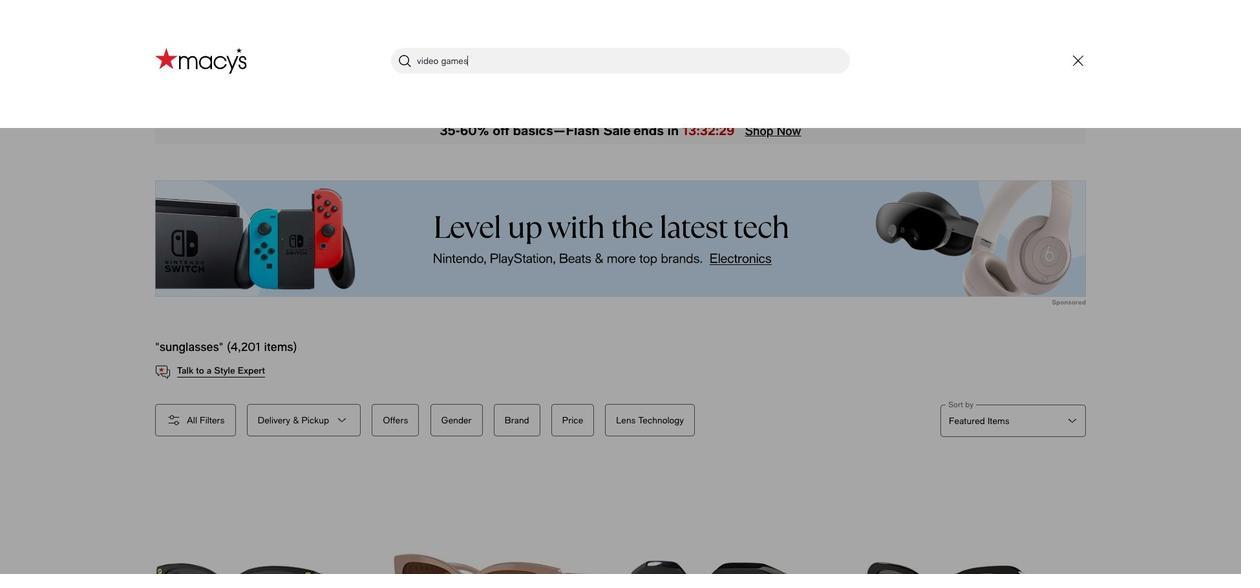 Task type: vqa. For each thing, say whether or not it's contained in the screenshot.
Act
no



Task type: describe. For each thing, give the bounding box(es) containing it.
advertisement element
[[155, 180, 1086, 297]]



Task type: locate. For each thing, give the bounding box(es) containing it.
Search text field
[[391, 48, 850, 74]]

search large image
[[397, 53, 412, 69]]

status
[[155, 339, 297, 354]]



